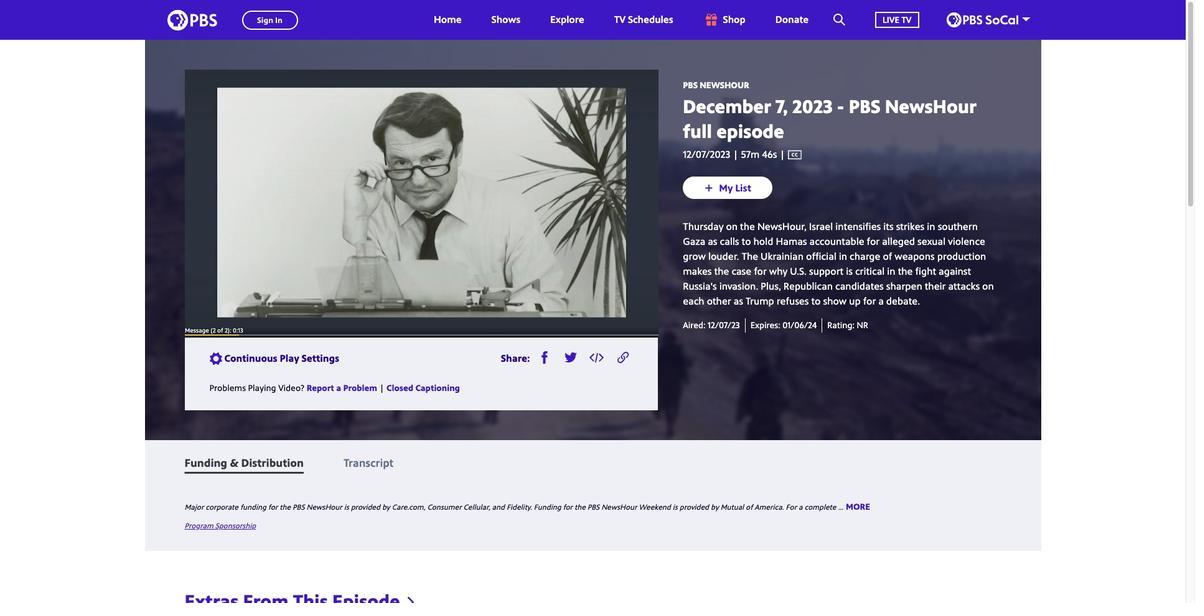 Task type: describe. For each thing, give the bounding box(es) containing it.
playing
[[248, 382, 276, 394]]

program sponsorship link
[[185, 521, 256, 531]]

major
[[185, 502, 204, 513]]

program
[[185, 521, 213, 531]]

complete
[[805, 502, 836, 513]]

of inside major corporate funding for the pbs newshour is provided by care.com, consumer cellular, and fidelity. funding for the pbs newshour weekend is provided by mutual of america. for a complete … more
[[746, 502, 753, 513]]

israel
[[809, 220, 833, 234]]

december
[[683, 93, 771, 119]]

transcript
[[344, 456, 394, 470]]

pbs right funding
[[293, 502, 305, 513]]

video?
[[278, 382, 305, 394]]

1 vertical spatial in
[[839, 250, 847, 263]]

gaza
[[683, 235, 705, 249]]

continuous play settings
[[224, 352, 339, 365]]

shows link
[[479, 0, 533, 40]]

hamas
[[776, 235, 807, 249]]

their
[[925, 280, 946, 293]]

0 horizontal spatial as
[[708, 235, 718, 249]]

live tv
[[883, 13, 912, 25]]

12/07/23
[[708, 320, 740, 331]]

other
[[707, 295, 731, 308]]

for up the charge on the right of the page
[[867, 235, 880, 249]]

republican
[[784, 280, 833, 293]]

2 provided from the left
[[680, 502, 709, 513]]

1 vertical spatial on
[[982, 280, 994, 293]]

program sponsorship
[[185, 521, 256, 531]]

weekend
[[639, 502, 671, 513]]

sexual
[[918, 235, 946, 249]]

up
[[849, 295, 861, 308]]

explore
[[550, 13, 584, 26]]

expires:         01/06/24
[[751, 320, 817, 331]]

shop
[[723, 13, 746, 26]]

and
[[492, 502, 505, 513]]

invasion.
[[719, 280, 758, 293]]

home link
[[421, 0, 474, 40]]

each
[[683, 295, 704, 308]]

official
[[806, 250, 837, 263]]

funding
[[240, 502, 266, 513]]

plus,
[[761, 280, 781, 293]]

0 horizontal spatial tv
[[614, 13, 626, 26]]

pbs up december
[[683, 79, 698, 91]]

major corporate funding for the pbs newshour is provided by care.com, consumer cellular, and fidelity. funding for the pbs newshour weekend is provided by mutual of america. for a complete … more
[[185, 501, 870, 513]]

episode
[[717, 118, 784, 144]]

expires:
[[751, 320, 780, 331]]

report a problem button
[[307, 380, 377, 396]]

share:
[[501, 352, 530, 366]]

makes
[[683, 265, 712, 278]]

cellular,
[[463, 502, 490, 513]]

for right up
[[863, 295, 876, 308]]

tab list containing funding & distribution
[[145, 441, 1041, 485]]

the up the hold
[[740, 220, 755, 234]]

12/07/2023
[[683, 148, 730, 162]]

pbs left weekend
[[588, 502, 600, 513]]

more button
[[843, 500, 870, 514]]

…
[[838, 502, 843, 513]]

12/07/2023 | 57m 46s
[[683, 148, 777, 162]]

weapons
[[895, 250, 935, 263]]

aired:           12/07/23
[[683, 320, 740, 331]]

violence
[[948, 235, 985, 249]]

case
[[732, 265, 752, 278]]

the right fidelity.
[[575, 502, 586, 513]]

intensifies
[[836, 220, 881, 234]]

care.com,
[[392, 502, 425, 513]]

is inside thursday on the newshour, israel intensifies its strikes in southern gaza as calls to hold hamas accountable for alleged sexual violence grow louder. the ukrainian official in charge of weapons production makes the case for why u.s. support is critical in the fight against russia's invasion. plus, republican candidates sharpen their attacks on each other as trump refuses to show up for a debate.
[[846, 265, 853, 278]]

russia's
[[683, 280, 717, 293]]

pbs newshour link
[[683, 79, 749, 91]]

1 provided from the left
[[351, 502, 380, 513]]

57m
[[741, 148, 760, 162]]

a inside major corporate funding for the pbs newshour is provided by care.com, consumer cellular, and fidelity. funding for the pbs newshour weekend is provided by mutual of america. for a complete … more
[[799, 502, 803, 513]]

donate
[[776, 13, 809, 26]]

louder.
[[708, 250, 739, 263]]

1 vertical spatial a
[[336, 382, 341, 394]]

0 vertical spatial on
[[726, 220, 738, 234]]

a inside thursday on the newshour, israel intensifies its strikes in southern gaza as calls to hold hamas accountable for alleged sexual violence grow louder. the ukrainian official in charge of weapons production makes the case for why u.s. support is critical in the fight against russia's invasion. plus, republican candidates sharpen their attacks on each other as trump refuses to show up for a debate.
[[879, 295, 884, 308]]

thursday
[[683, 220, 724, 234]]

2 by from the left
[[711, 502, 719, 513]]

0 horizontal spatial |
[[379, 382, 384, 394]]

grow
[[683, 250, 706, 263]]

more
[[846, 501, 870, 513]]

tv schedules link
[[602, 0, 686, 40]]

live
[[883, 13, 900, 25]]

calls
[[720, 235, 739, 249]]

closed
[[387, 382, 413, 394]]

corporate
[[206, 502, 238, 513]]

&
[[230, 456, 239, 470]]

2023
[[793, 93, 833, 119]]

distribution
[[241, 456, 304, 470]]

the right funding
[[280, 502, 291, 513]]

aired:
[[683, 320, 706, 331]]

nr
[[857, 320, 868, 331]]

the down louder. at the right of the page
[[714, 265, 729, 278]]

for
[[786, 502, 797, 513]]

funding & distribution link
[[185, 456, 304, 470]]

46s
[[762, 148, 777, 162]]

closed captioning link
[[387, 382, 460, 394]]

pbs newshour december 7, 2023 - pbs newshour full episode
[[683, 79, 977, 144]]

show
[[823, 295, 847, 308]]

search image
[[834, 14, 845, 26]]



Task type: locate. For each thing, give the bounding box(es) containing it.
of right mutual
[[746, 502, 753, 513]]

-
[[837, 93, 844, 119]]

live tv link
[[863, 0, 932, 40]]

0 vertical spatial to
[[742, 235, 751, 249]]

as
[[708, 235, 718, 249], [734, 295, 743, 308]]

1 horizontal spatial tv
[[902, 13, 912, 25]]

1 horizontal spatial as
[[734, 295, 743, 308]]

report
[[307, 382, 334, 394]]

funding inside major corporate funding for the pbs newshour is provided by care.com, consumer cellular, and fidelity. funding for the pbs newshour weekend is provided by mutual of america. for a complete … more
[[534, 502, 561, 513]]

problem
[[343, 382, 377, 394]]

7,
[[776, 93, 788, 119]]

1 horizontal spatial funding
[[534, 502, 561, 513]]

critical
[[855, 265, 885, 278]]

2 horizontal spatial a
[[879, 295, 884, 308]]

2 horizontal spatial |
[[777, 148, 788, 162]]

for right fidelity.
[[563, 502, 573, 513]]

southern
[[938, 220, 978, 234]]

0 horizontal spatial a
[[336, 382, 341, 394]]

is up candidates on the right
[[846, 265, 853, 278]]

funding & distribution tab panel
[[145, 485, 1041, 551]]

by
[[382, 502, 390, 513], [711, 502, 719, 513]]

support
[[809, 265, 844, 278]]

0 horizontal spatial provided
[[351, 502, 380, 513]]

on
[[726, 220, 738, 234], [982, 280, 994, 293]]

charge
[[850, 250, 881, 263]]

attacks
[[948, 280, 980, 293]]

funding inside tab list
[[185, 456, 227, 470]]

tab list
[[145, 441, 1041, 485]]

of down alleged
[[883, 250, 892, 263]]

for left why
[[754, 265, 767, 278]]

2 horizontal spatial in
[[927, 220, 935, 234]]

in down accountable
[[839, 250, 847, 263]]

in up sharpen
[[887, 265, 896, 278]]

0 vertical spatial in
[[927, 220, 935, 234]]

rating:
[[828, 320, 855, 331]]

pbs right -
[[849, 93, 881, 119]]

pbs
[[683, 79, 698, 91], [849, 93, 881, 119], [293, 502, 305, 513], [588, 502, 600, 513]]

problems
[[209, 382, 246, 394]]

1 horizontal spatial |
[[733, 148, 739, 162]]

0 horizontal spatial funding
[[185, 456, 227, 470]]

a left debate.
[[879, 295, 884, 308]]

funding left &
[[185, 456, 227, 470]]

play
[[280, 352, 299, 365]]

1 horizontal spatial in
[[887, 265, 896, 278]]

2 vertical spatial in
[[887, 265, 896, 278]]

a right report
[[336, 382, 341, 394]]

hold
[[754, 235, 773, 249]]

0 horizontal spatial is
[[344, 502, 349, 513]]

for right funding
[[268, 502, 278, 513]]

2 vertical spatial a
[[799, 502, 803, 513]]

a right for
[[799, 502, 803, 513]]

is
[[846, 265, 853, 278], [344, 502, 349, 513], [673, 502, 678, 513]]

continuous
[[224, 352, 277, 365]]

u.s.
[[790, 265, 807, 278]]

in up sexual
[[927, 220, 935, 234]]

twitter image
[[565, 352, 577, 364]]

1 horizontal spatial to
[[811, 295, 821, 308]]

rating: nr
[[828, 320, 868, 331]]

provided
[[351, 502, 380, 513], [680, 502, 709, 513]]

0 horizontal spatial in
[[839, 250, 847, 263]]

to
[[742, 235, 751, 249], [811, 295, 821, 308]]

| left closed
[[379, 382, 384, 394]]

0 horizontal spatial on
[[726, 220, 738, 234]]

shop link
[[691, 0, 758, 40]]

1 horizontal spatial by
[[711, 502, 719, 513]]

consumer
[[427, 502, 462, 513]]

1 vertical spatial to
[[811, 295, 821, 308]]

0 vertical spatial of
[[883, 250, 892, 263]]

0 horizontal spatial of
[[746, 502, 753, 513]]

for
[[867, 235, 880, 249], [754, 265, 767, 278], [863, 295, 876, 308], [268, 502, 278, 513], [563, 502, 573, 513]]

is right weekend
[[673, 502, 678, 513]]

funding & distribution
[[185, 456, 304, 470]]

accountable
[[810, 235, 864, 249]]

1 horizontal spatial on
[[982, 280, 994, 293]]

america.
[[755, 502, 784, 513]]

fight
[[915, 265, 936, 278]]

as left calls
[[708, 235, 718, 249]]

1 horizontal spatial of
[[883, 250, 892, 263]]

against
[[939, 265, 971, 278]]

on up calls
[[726, 220, 738, 234]]

of inside thursday on the newshour, israel intensifies its strikes in southern gaza as calls to hold hamas accountable for alleged sexual violence grow louder. the ukrainian official in charge of weapons production makes the case for why u.s. support is critical in the fight against russia's invasion. plus, republican candidates sharpen their attacks on each other as trump refuses to show up for a debate.
[[883, 250, 892, 263]]

newshour
[[700, 79, 749, 91], [885, 93, 977, 119], [307, 502, 342, 513], [601, 502, 637, 513]]

why
[[769, 265, 788, 278]]

| right 57m
[[777, 148, 788, 162]]

alleged
[[882, 235, 915, 249]]

the
[[740, 220, 755, 234], [714, 265, 729, 278], [898, 265, 913, 278], [280, 502, 291, 513], [575, 502, 586, 513]]

2 horizontal spatial is
[[846, 265, 853, 278]]

pbs image
[[167, 6, 217, 34]]

facebook image
[[539, 352, 551, 364]]

transcript link
[[344, 456, 394, 470]]

its
[[884, 220, 894, 234]]

1 vertical spatial as
[[734, 295, 743, 308]]

1 vertical spatial of
[[746, 502, 753, 513]]

0 vertical spatial a
[[879, 295, 884, 308]]

by left mutual
[[711, 502, 719, 513]]

a
[[879, 295, 884, 308], [336, 382, 341, 394], [799, 502, 803, 513]]

0 vertical spatial as
[[708, 235, 718, 249]]

0 horizontal spatial to
[[742, 235, 751, 249]]

tv schedules
[[614, 13, 673, 26]]

strikes
[[896, 220, 925, 234]]

to up the
[[742, 235, 751, 249]]

sponsorship
[[215, 521, 256, 531]]

mutual
[[721, 502, 744, 513]]

provided left mutual
[[680, 502, 709, 513]]

1 vertical spatial funding
[[534, 502, 561, 513]]

tv right live
[[902, 13, 912, 25]]

is down transcript link
[[344, 502, 349, 513]]

funding right fidelity.
[[534, 502, 561, 513]]

problems playing video? report a problem | closed captioning
[[209, 382, 460, 394]]

full
[[683, 118, 712, 144]]

pbs socal | kcet image
[[947, 12, 1018, 27]]

| left 57m
[[733, 148, 739, 162]]

shows
[[492, 13, 520, 26]]

candidates
[[836, 280, 884, 293]]

1 by from the left
[[382, 502, 390, 513]]

0 horizontal spatial by
[[382, 502, 390, 513]]

0 vertical spatial funding
[[185, 456, 227, 470]]

1 horizontal spatial provided
[[680, 502, 709, 513]]

provided left care.com,
[[351, 502, 380, 513]]

as down invasion.
[[734, 295, 743, 308]]

thursday on the newshour, israel intensifies its strikes in southern gaza as calls to hold hamas accountable for alleged sexual violence grow louder. the ukrainian official in charge of weapons production makes the case for why u.s. support is critical in the fight against russia's invasion. plus, republican candidates sharpen their attacks on each other as trump refuses to show up for a debate.
[[683, 220, 994, 308]]

fidelity.
[[507, 502, 532, 513]]

by left care.com,
[[382, 502, 390, 513]]

debate.
[[886, 295, 920, 308]]

newshour,
[[758, 220, 807, 234]]

funding
[[185, 456, 227, 470], [534, 502, 561, 513]]

|
[[733, 148, 739, 162], [777, 148, 788, 162], [379, 382, 384, 394]]

1 horizontal spatial a
[[799, 502, 803, 513]]

home
[[434, 13, 462, 26]]

the up sharpen
[[898, 265, 913, 278]]

captioning
[[415, 382, 460, 394]]

to down republican
[[811, 295, 821, 308]]

on right attacks on the right top
[[982, 280, 994, 293]]

explore link
[[538, 0, 597, 40]]

trump
[[746, 295, 774, 308]]

01/06/24
[[783, 320, 817, 331]]

tv
[[614, 13, 626, 26], [902, 13, 912, 25]]

of
[[883, 250, 892, 263], [746, 502, 753, 513]]

schedules
[[628, 13, 673, 26]]

ukrainian
[[761, 250, 804, 263]]

1 horizontal spatial is
[[673, 502, 678, 513]]

donate link
[[763, 0, 821, 40]]

tv left schedules
[[614, 13, 626, 26]]



Task type: vqa. For each thing, say whether or not it's contained in the screenshot.
Live
yes



